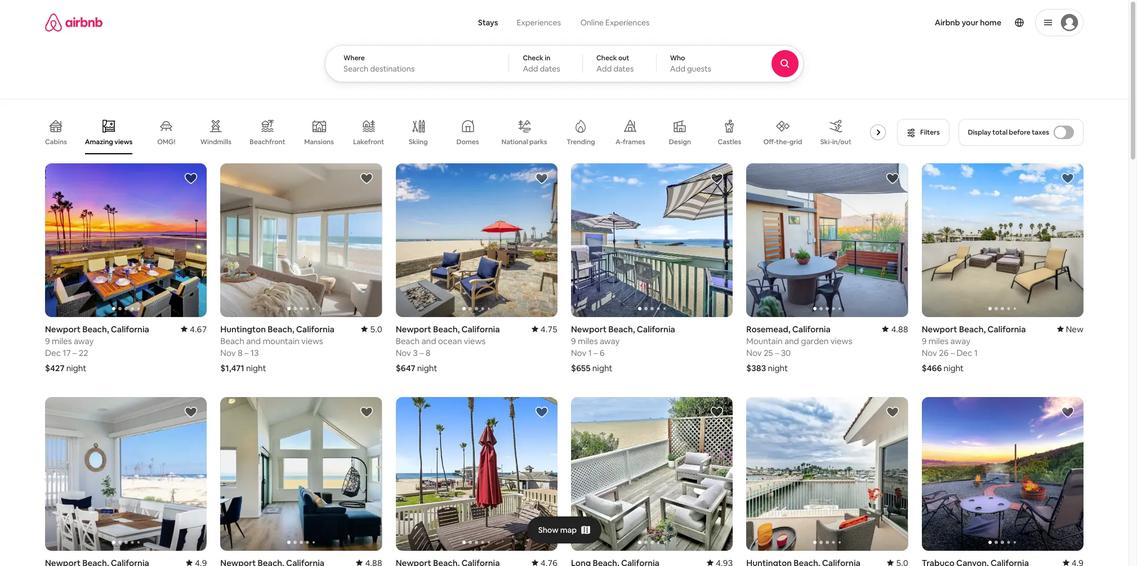 Task type: vqa. For each thing, say whether or not it's contained in the screenshot.


Task type: describe. For each thing, give the bounding box(es) containing it.
miles for 1
[[578, 336, 598, 347]]

dates for check in add dates
[[540, 64, 560, 74]]

the-
[[776, 137, 790, 146]]

1 inside newport beach, california 9 miles away nov 1 – 6 $655 night
[[589, 348, 592, 358]]

4.88
[[892, 324, 909, 335]]

add to wishlist: long beach, california image
[[711, 406, 724, 419]]

experiences button
[[507, 11, 571, 34]]

omg!
[[157, 137, 176, 147]]

4.75 out of 5 average rating image
[[532, 324, 558, 335]]

add for check out add dates
[[597, 64, 612, 74]]

skiing
[[409, 137, 428, 147]]

what can we help you find? tab list
[[469, 11, 571, 34]]

night inside newport beach, california 9 miles away nov 1 – 6 $655 night
[[593, 363, 613, 374]]

stays
[[478, 17, 498, 28]]

national
[[502, 137, 528, 146]]

$427
[[45, 363, 65, 374]]

dates for check out add dates
[[614, 64, 634, 74]]

4.9 out of 5 average rating image
[[1063, 558, 1084, 566]]

airbnb your home
[[935, 17, 1002, 28]]

online
[[581, 17, 604, 28]]

parks
[[530, 137, 547, 146]]

dec inside newport beach, california 9 miles away dec 17 – 22 $427 night
[[45, 348, 61, 358]]

garden
[[801, 336, 829, 347]]

away for 6
[[600, 336, 620, 347]]

a-frames
[[616, 137, 646, 147]]

nov for newport beach, california 9 miles away nov 1 – 6 $655 night
[[571, 348, 587, 358]]

ski-
[[821, 137, 833, 147]]

check for check in add dates
[[523, 54, 544, 63]]

25
[[764, 348, 773, 358]]

newport for 26
[[922, 324, 958, 335]]

design
[[669, 137, 691, 147]]

add to wishlist: newport beach, california image for 4.75
[[535, 172, 549, 185]]

views inside rosemead, california mountain and garden views nov 25 – 30 $383 night
[[831, 336, 853, 347]]

night inside newport beach, california beach and ocean views nov 3 – 8 $647 night
[[417, 363, 437, 374]]

nov inside newport beach, california beach and ocean views nov 3 – 8 $647 night
[[396, 348, 411, 358]]

california for nov 8 – 13
[[296, 324, 335, 335]]

– for newport beach, california 9 miles away dec 17 – 22 $427 night
[[73, 348, 77, 358]]

$1,471
[[220, 363, 244, 374]]

check in add dates
[[523, 54, 560, 74]]

treehouses
[[870, 137, 907, 147]]

add to wishlist: rosemead, california image
[[886, 172, 900, 185]]

night inside huntington beach, california beach and mountain views nov 8 – 13 $1,471 night
[[246, 363, 266, 374]]

17
[[63, 348, 71, 358]]

nov for rosemead, california mountain and garden views nov 25 – 30 $383 night
[[747, 348, 762, 358]]

display
[[968, 128, 992, 137]]

8 inside huntington beach, california beach and mountain views nov 8 – 13 $1,471 night
[[238, 348, 243, 358]]

in/out
[[833, 137, 852, 147]]

4.93 out of 5 average rating image
[[707, 558, 733, 566]]

6
[[600, 348, 605, 358]]

mansions
[[304, 137, 334, 147]]

off-
[[764, 137, 776, 146]]

1 vertical spatial 4.88 out of 5 average rating image
[[356, 558, 382, 566]]

beach for 3
[[396, 336, 420, 347]]

8 inside newport beach, california beach and ocean views nov 3 – 8 $647 night
[[426, 348, 431, 358]]

2 experiences from the left
[[606, 17, 650, 28]]

home
[[981, 17, 1002, 28]]

check for check out add dates
[[597, 54, 617, 63]]

add to wishlist: newport beach, california image for new
[[1062, 172, 1075, 185]]

ski-in/out
[[821, 137, 852, 147]]

filters
[[921, 128, 940, 137]]

a-
[[616, 137, 623, 147]]

group containing amazing views
[[45, 110, 907, 154]]

before
[[1010, 128, 1031, 137]]

amazing
[[85, 137, 113, 146]]

huntington
[[220, 324, 266, 335]]

newport beach, california beach and ocean views nov 3 – 8 $647 night
[[396, 324, 500, 374]]

california for dec 17 – 22
[[111, 324, 149, 335]]

profile element
[[677, 0, 1084, 45]]

stays button
[[469, 11, 507, 34]]

frames
[[623, 137, 646, 147]]

26
[[939, 348, 949, 358]]

4.75
[[541, 324, 558, 335]]

4.9 out of 5 average rating image
[[186, 558, 207, 566]]

5.0 out of 5 average rating image
[[888, 558, 909, 566]]

views inside newport beach, california beach and ocean views nov 3 – 8 $647 night
[[464, 336, 486, 347]]

5.0
[[370, 324, 382, 335]]

beach, for 13
[[268, 324, 294, 335]]

and for 5.0
[[246, 336, 261, 347]]

domes
[[457, 137, 479, 147]]

filters button
[[898, 119, 950, 146]]

check out add dates
[[597, 54, 634, 74]]

9 for 17
[[45, 336, 50, 347]]

night inside rosemead, california mountain and garden views nov 25 – 30 $383 night
[[768, 363, 788, 374]]

show map button
[[527, 517, 602, 544]]

show
[[539, 525, 559, 535]]

rosemead,
[[747, 324, 791, 335]]

0 vertical spatial add to wishlist: huntington beach, california image
[[360, 172, 373, 185]]

trending
[[567, 137, 595, 147]]



Task type: locate. For each thing, give the bounding box(es) containing it.
newport for 17
[[45, 324, 81, 335]]

away for 22
[[74, 336, 94, 347]]

in
[[545, 54, 551, 63]]

$383
[[747, 363, 766, 374]]

2 miles from the left
[[578, 336, 598, 347]]

views right ocean
[[464, 336, 486, 347]]

newport up 17
[[45, 324, 81, 335]]

3 – from the left
[[594, 348, 598, 358]]

1 newport from the left
[[45, 324, 81, 335]]

add down who at right
[[670, 64, 686, 74]]

night
[[66, 363, 86, 374], [246, 363, 266, 374], [593, 363, 613, 374], [768, 363, 788, 374], [417, 363, 437, 374], [944, 363, 964, 374]]

and left ocean
[[422, 336, 436, 347]]

4.76 out of 5 average rating image
[[532, 558, 558, 566]]

– inside rosemead, california mountain and garden views nov 25 – 30 $383 night
[[775, 348, 779, 358]]

newport inside newport beach, california 9 miles away nov 1 – 6 $655 night
[[571, 324, 607, 335]]

beach, for $655
[[609, 324, 635, 335]]

6 – from the left
[[951, 348, 955, 358]]

9 inside the newport beach, california 9 miles away nov 26 – dec 1 $466 night
[[922, 336, 927, 347]]

1 away from the left
[[74, 336, 94, 347]]

0 horizontal spatial add to wishlist: huntington beach, california image
[[360, 172, 373, 185]]

0 vertical spatial 4.88 out of 5 average rating image
[[883, 324, 909, 335]]

newport inside newport beach, california beach and ocean views nov 3 – 8 $647 night
[[396, 324, 431, 335]]

miles up 26
[[929, 336, 949, 347]]

dec right 26
[[957, 348, 973, 358]]

1
[[589, 348, 592, 358], [975, 348, 978, 358]]

group
[[45, 110, 907, 154], [45, 163, 207, 317], [220, 163, 382, 317], [396, 163, 558, 317], [571, 163, 733, 317], [747, 163, 909, 317], [922, 163, 1084, 317], [45, 397, 207, 551], [220, 397, 382, 551], [396, 397, 558, 551], [571, 397, 733, 551], [747, 397, 909, 551], [922, 397, 1084, 551]]

california inside newport beach, california 9 miles away nov 1 – 6 $655 night
[[637, 324, 675, 335]]

night down 30
[[768, 363, 788, 374]]

views right the garden on the bottom right
[[831, 336, 853, 347]]

online experiences
[[581, 17, 650, 28]]

airbnb your home link
[[928, 11, 1009, 34]]

and inside rosemead, california mountain and garden views nov 25 – 30 $383 night
[[785, 336, 800, 347]]

5 night from the left
[[417, 363, 437, 374]]

add inside who add guests
[[670, 64, 686, 74]]

2 horizontal spatial 9
[[922, 336, 927, 347]]

– right 3
[[420, 348, 424, 358]]

3 and from the left
[[422, 336, 436, 347]]

your
[[962, 17, 979, 28]]

1 night from the left
[[66, 363, 86, 374]]

1 horizontal spatial 8
[[426, 348, 431, 358]]

check inside check in add dates
[[523, 54, 544, 63]]

3 add from the left
[[670, 64, 686, 74]]

night inside newport beach, california 9 miles away dec 17 – 22 $427 night
[[66, 363, 86, 374]]

4 newport from the left
[[922, 324, 958, 335]]

0 horizontal spatial beach
[[220, 336, 244, 347]]

beach, inside newport beach, california 9 miles away nov 1 – 6 $655 night
[[609, 324, 635, 335]]

mountain
[[263, 336, 300, 347]]

stays tab panel
[[325, 45, 835, 82]]

1 beach, from the left
[[82, 324, 109, 335]]

check
[[523, 54, 544, 63], [597, 54, 617, 63]]

2 horizontal spatial add to wishlist: newport beach, california image
[[1062, 172, 1075, 185]]

1 horizontal spatial beach
[[396, 336, 420, 347]]

0 horizontal spatial 1
[[589, 348, 592, 358]]

1 horizontal spatial add to wishlist: newport beach, california image
[[535, 172, 549, 185]]

0 horizontal spatial check
[[523, 54, 544, 63]]

nov up $1,471
[[220, 348, 236, 358]]

9
[[45, 336, 50, 347], [571, 336, 576, 347], [922, 336, 927, 347]]

add
[[523, 64, 538, 74], [597, 64, 612, 74], [670, 64, 686, 74]]

views inside huntington beach, california beach and mountain views nov 8 – 13 $1,471 night
[[301, 336, 323, 347]]

2 horizontal spatial add
[[670, 64, 686, 74]]

airbnb
[[935, 17, 961, 28]]

out
[[619, 54, 630, 63]]

night down 6
[[593, 363, 613, 374]]

add down online experiences at the top right of the page
[[597, 64, 612, 74]]

dates inside check out add dates
[[614, 64, 634, 74]]

amazing views
[[85, 137, 133, 146]]

9 for 26
[[922, 336, 927, 347]]

0 horizontal spatial 4.88 out of 5 average rating image
[[356, 558, 382, 566]]

experiences inside button
[[517, 17, 561, 28]]

nov inside rosemead, california mountain and garden views nov 25 – 30 $383 night
[[747, 348, 762, 358]]

newport beach, california 9 miles away nov 1 – 6 $655 night
[[571, 324, 675, 374]]

1 horizontal spatial 4.88 out of 5 average rating image
[[883, 324, 909, 335]]

2 check from the left
[[597, 54, 617, 63]]

1 horizontal spatial check
[[597, 54, 617, 63]]

13
[[251, 348, 259, 358]]

mountain
[[747, 336, 783, 347]]

miles
[[52, 336, 72, 347], [578, 336, 598, 347], [929, 336, 949, 347]]

1 horizontal spatial dec
[[957, 348, 973, 358]]

newport inside newport beach, california 9 miles away dec 17 – 22 $427 night
[[45, 324, 81, 335]]

display total before taxes
[[968, 128, 1050, 137]]

dec
[[45, 348, 61, 358], [957, 348, 973, 358]]

5 beach, from the left
[[960, 324, 986, 335]]

newport up 26
[[922, 324, 958, 335]]

castles
[[718, 137, 742, 147]]

2 california from the left
[[296, 324, 335, 335]]

dec inside the newport beach, california 9 miles away nov 26 – dec 1 $466 night
[[957, 348, 973, 358]]

national parks
[[502, 137, 547, 146]]

beach inside huntington beach, california beach and mountain views nov 8 – 13 $1,471 night
[[220, 336, 244, 347]]

beach, for 8
[[433, 324, 460, 335]]

night down the 13
[[246, 363, 266, 374]]

8
[[238, 348, 243, 358], [426, 348, 431, 358]]

grid
[[790, 137, 803, 146]]

0 horizontal spatial dates
[[540, 64, 560, 74]]

add to wishlist: newport beach, california image
[[535, 172, 549, 185], [1062, 172, 1075, 185], [360, 406, 373, 419]]

2 horizontal spatial away
[[951, 336, 971, 347]]

2 8 from the left
[[426, 348, 431, 358]]

nov inside newport beach, california 9 miles away nov 1 – 6 $655 night
[[571, 348, 587, 358]]

windmills
[[200, 137, 232, 147]]

beach
[[220, 336, 244, 347], [396, 336, 420, 347]]

8 right 3
[[426, 348, 431, 358]]

0 horizontal spatial dec
[[45, 348, 61, 358]]

away for dec
[[951, 336, 971, 347]]

2 dates from the left
[[614, 64, 634, 74]]

2 1 from the left
[[975, 348, 978, 358]]

experiences right online
[[606, 17, 650, 28]]

miles inside newport beach, california 9 miles away nov 1 – 6 $655 night
[[578, 336, 598, 347]]

california inside the newport beach, california 9 miles away nov 26 – dec 1 $466 night
[[988, 324, 1026, 335]]

0 horizontal spatial away
[[74, 336, 94, 347]]

5.0 out of 5 average rating image
[[361, 324, 382, 335]]

9 up "$655"
[[571, 336, 576, 347]]

check inside check out add dates
[[597, 54, 617, 63]]

nov for newport beach, california 9 miles away nov 26 – dec 1 $466 night
[[922, 348, 938, 358]]

nov inside the newport beach, california 9 miles away nov 26 – dec 1 $466 night
[[922, 348, 938, 358]]

9 inside newport beach, california 9 miles away nov 1 – 6 $655 night
[[571, 336, 576, 347]]

2 nov from the left
[[571, 348, 587, 358]]

1 horizontal spatial 9
[[571, 336, 576, 347]]

6 night from the left
[[944, 363, 964, 374]]

– inside newport beach, california beach and ocean views nov 3 – 8 $647 night
[[420, 348, 424, 358]]

taxes
[[1032, 128, 1050, 137]]

night down 22
[[66, 363, 86, 374]]

who add guests
[[670, 54, 712, 74]]

beach, inside the newport beach, california 9 miles away nov 26 – dec 1 $466 night
[[960, 324, 986, 335]]

newport beach, california 9 miles away nov 26 – dec 1 $466 night
[[922, 324, 1026, 374]]

california
[[111, 324, 149, 335], [296, 324, 335, 335], [637, 324, 675, 335], [793, 324, 831, 335], [462, 324, 500, 335], [988, 324, 1026, 335]]

1 beach from the left
[[220, 336, 244, 347]]

3 california from the left
[[637, 324, 675, 335]]

4.88 out of 5 average rating image
[[883, 324, 909, 335], [356, 558, 382, 566]]

2 add from the left
[[597, 64, 612, 74]]

ocean
[[438, 336, 462, 347]]

views
[[115, 137, 133, 146], [301, 336, 323, 347], [831, 336, 853, 347], [464, 336, 486, 347]]

rosemead, california mountain and garden views nov 25 – 30 $383 night
[[747, 324, 853, 374]]

miles for 26
[[929, 336, 949, 347]]

–
[[73, 348, 77, 358], [244, 348, 249, 358], [594, 348, 598, 358], [775, 348, 779, 358], [420, 348, 424, 358], [951, 348, 955, 358]]

1 experiences from the left
[[517, 17, 561, 28]]

night inside the newport beach, california 9 miles away nov 26 – dec 1 $466 night
[[944, 363, 964, 374]]

check left out
[[597, 54, 617, 63]]

dec left 17
[[45, 348, 61, 358]]

2 horizontal spatial miles
[[929, 336, 949, 347]]

add to wishlist: newport beach, california image
[[184, 172, 198, 185], [711, 172, 724, 185], [184, 406, 198, 419], [535, 406, 549, 419]]

cabins
[[45, 137, 67, 147]]

9 for 1
[[571, 336, 576, 347]]

who
[[670, 54, 685, 63]]

miles up 17
[[52, 336, 72, 347]]

1 california from the left
[[111, 324, 149, 335]]

nov inside huntington beach, california beach and mountain views nov 8 – 13 $1,471 night
[[220, 348, 236, 358]]

1 horizontal spatial experiences
[[606, 17, 650, 28]]

1 horizontal spatial 1
[[975, 348, 978, 358]]

0 horizontal spatial 9
[[45, 336, 50, 347]]

and inside huntington beach, california beach and mountain views nov 8 – 13 $1,471 night
[[246, 336, 261, 347]]

1 right 26
[[975, 348, 978, 358]]

beach down huntington
[[220, 336, 244, 347]]

1 horizontal spatial add to wishlist: huntington beach, california image
[[886, 406, 900, 419]]

add down experiences button
[[523, 64, 538, 74]]

$466
[[922, 363, 942, 374]]

miles up "$655"
[[578, 336, 598, 347]]

Where field
[[344, 64, 491, 74]]

map
[[561, 525, 577, 535]]

1 vertical spatial add to wishlist: huntington beach, california image
[[886, 406, 900, 419]]

3
[[413, 348, 418, 358]]

california inside newport beach, california 9 miles away dec 17 – 22 $427 night
[[111, 324, 149, 335]]

– inside huntington beach, california beach and mountain views nov 8 – 13 $1,471 night
[[244, 348, 249, 358]]

show map
[[539, 525, 577, 535]]

4 night from the left
[[768, 363, 788, 374]]

4.67 out of 5 average rating image
[[181, 324, 207, 335]]

newport for nov
[[396, 324, 431, 335]]

total
[[993, 128, 1008, 137]]

3 away from the left
[[951, 336, 971, 347]]

$647
[[396, 363, 416, 374]]

3 newport from the left
[[396, 324, 431, 335]]

9 inside newport beach, california 9 miles away dec 17 – 22 $427 night
[[45, 336, 50, 347]]

2 9 from the left
[[571, 336, 576, 347]]

5 nov from the left
[[922, 348, 938, 358]]

1 1 from the left
[[589, 348, 592, 358]]

newport inside the newport beach, california 9 miles away nov 26 – dec 1 $466 night
[[922, 324, 958, 335]]

newport
[[45, 324, 81, 335], [571, 324, 607, 335], [396, 324, 431, 335], [922, 324, 958, 335]]

1 horizontal spatial dates
[[614, 64, 634, 74]]

dates down in
[[540, 64, 560, 74]]

experiences up in
[[517, 17, 561, 28]]

5 – from the left
[[420, 348, 424, 358]]

beach for 8
[[220, 336, 244, 347]]

5 california from the left
[[462, 324, 500, 335]]

– right 26
[[951, 348, 955, 358]]

night down 26
[[944, 363, 964, 374]]

9 up $466
[[922, 336, 927, 347]]

22
[[79, 348, 88, 358]]

1 horizontal spatial and
[[422, 336, 436, 347]]

– inside the newport beach, california 9 miles away nov 26 – dec 1 $466 night
[[951, 348, 955, 358]]

1 miles from the left
[[52, 336, 72, 347]]

3 nov from the left
[[747, 348, 762, 358]]

4 california from the left
[[793, 324, 831, 335]]

1 horizontal spatial away
[[600, 336, 620, 347]]

beach up 3
[[396, 336, 420, 347]]

0 horizontal spatial and
[[246, 336, 261, 347]]

miles inside the newport beach, california 9 miles away nov 26 – dec 1 $466 night
[[929, 336, 949, 347]]

california for nov 3 – 8
[[462, 324, 500, 335]]

4 beach, from the left
[[433, 324, 460, 335]]

beach, for $427
[[82, 324, 109, 335]]

check left in
[[523, 54, 544, 63]]

2 and from the left
[[785, 336, 800, 347]]

views right amazing
[[115, 137, 133, 146]]

beachfront
[[250, 137, 285, 147]]

nov
[[220, 348, 236, 358], [571, 348, 587, 358], [747, 348, 762, 358], [396, 348, 411, 358], [922, 348, 938, 358]]

0 horizontal spatial experiences
[[517, 17, 561, 28]]

4.67
[[190, 324, 207, 335]]

newport up 6
[[571, 324, 607, 335]]

beach, inside newport beach, california 9 miles away dec 17 – 22 $427 night
[[82, 324, 109, 335]]

– right 25
[[775, 348, 779, 358]]

and up the 13
[[246, 336, 261, 347]]

nov left 26
[[922, 348, 938, 358]]

2 horizontal spatial and
[[785, 336, 800, 347]]

display total before taxes button
[[959, 119, 1084, 146]]

dates inside check in add dates
[[540, 64, 560, 74]]

guests
[[687, 64, 712, 74]]

new place to stay image
[[1057, 324, 1084, 335]]

– for rosemead, california mountain and garden views nov 25 – 30 $383 night
[[775, 348, 779, 358]]

1 8 from the left
[[238, 348, 243, 358]]

experiences
[[517, 17, 561, 28], [606, 17, 650, 28]]

beach,
[[82, 324, 109, 335], [268, 324, 294, 335], [609, 324, 635, 335], [433, 324, 460, 335], [960, 324, 986, 335]]

and up 30
[[785, 336, 800, 347]]

– left the 13
[[244, 348, 249, 358]]

3 miles from the left
[[929, 336, 949, 347]]

nov left 3
[[396, 348, 411, 358]]

beach, inside newport beach, california beach and ocean views nov 3 – 8 $647 night
[[433, 324, 460, 335]]

1 add from the left
[[523, 64, 538, 74]]

1 check from the left
[[523, 54, 544, 63]]

california inside newport beach, california beach and ocean views nov 3 – 8 $647 night
[[462, 324, 500, 335]]

9 up '$427'
[[45, 336, 50, 347]]

None search field
[[325, 0, 835, 82]]

1 nov from the left
[[220, 348, 236, 358]]

0 horizontal spatial add
[[523, 64, 538, 74]]

1 left 6
[[589, 348, 592, 358]]

views inside group
[[115, 137, 133, 146]]

6 california from the left
[[988, 324, 1026, 335]]

add to wishlist: huntington beach, california image
[[360, 172, 373, 185], [886, 406, 900, 419]]

huntington beach, california beach and mountain views nov 8 – 13 $1,471 night
[[220, 324, 335, 374]]

4 nov from the left
[[396, 348, 411, 358]]

2 beach, from the left
[[268, 324, 294, 335]]

0 horizontal spatial add to wishlist: newport beach, california image
[[360, 406, 373, 419]]

1 dates from the left
[[540, 64, 560, 74]]

4 – from the left
[[775, 348, 779, 358]]

2 newport from the left
[[571, 324, 607, 335]]

add to wishlist: trabuco canyon, california image
[[1062, 406, 1075, 419]]

new
[[1066, 324, 1084, 335]]

add inside check out add dates
[[597, 64, 612, 74]]

nov up "$655"
[[571, 348, 587, 358]]

lakefront
[[353, 137, 384, 147]]

and for 4.75
[[422, 336, 436, 347]]

1 inside the newport beach, california 9 miles away nov 26 – dec 1 $466 night
[[975, 348, 978, 358]]

0 horizontal spatial miles
[[52, 336, 72, 347]]

2 beach from the left
[[396, 336, 420, 347]]

away inside newport beach, california 9 miles away nov 1 – 6 $655 night
[[600, 336, 620, 347]]

off-the-grid
[[764, 137, 803, 146]]

$655
[[571, 363, 591, 374]]

away inside the newport beach, california 9 miles away nov 26 – dec 1 $466 night
[[951, 336, 971, 347]]

dates
[[540, 64, 560, 74], [614, 64, 634, 74]]

newport for 1
[[571, 324, 607, 335]]

add for check in add dates
[[523, 64, 538, 74]]

1 horizontal spatial add
[[597, 64, 612, 74]]

beach, inside huntington beach, california beach and mountain views nov 8 – 13 $1,471 night
[[268, 324, 294, 335]]

2 dec from the left
[[957, 348, 973, 358]]

30
[[781, 348, 791, 358]]

1 and from the left
[[246, 336, 261, 347]]

2 away from the left
[[600, 336, 620, 347]]

1 9 from the left
[[45, 336, 50, 347]]

– inside newport beach, california 9 miles away nov 1 – 6 $655 night
[[594, 348, 598, 358]]

3 beach, from the left
[[609, 324, 635, 335]]

3 9 from the left
[[922, 336, 927, 347]]

where
[[344, 54, 365, 63]]

0 horizontal spatial 8
[[238, 348, 243, 358]]

add inside check in add dates
[[523, 64, 538, 74]]

and inside newport beach, california beach and ocean views nov 3 – 8 $647 night
[[422, 336, 436, 347]]

views right mountain
[[301, 336, 323, 347]]

8 left the 13
[[238, 348, 243, 358]]

– inside newport beach, california 9 miles away dec 17 – 22 $427 night
[[73, 348, 77, 358]]

beach, for 1
[[960, 324, 986, 335]]

nov left 25
[[747, 348, 762, 358]]

none search field containing stays
[[325, 0, 835, 82]]

– for newport beach, california 9 miles away nov 26 – dec 1 $466 night
[[951, 348, 955, 358]]

4.88 out of 5 average rating image containing 4.88
[[883, 324, 909, 335]]

newport beach, california 9 miles away dec 17 – 22 $427 night
[[45, 324, 149, 374]]

– right 17
[[73, 348, 77, 358]]

away inside newport beach, california 9 miles away dec 17 – 22 $427 night
[[74, 336, 94, 347]]

– for newport beach, california 9 miles away nov 1 – 6 $655 night
[[594, 348, 598, 358]]

3 night from the left
[[593, 363, 613, 374]]

miles inside newport beach, california 9 miles away dec 17 – 22 $427 night
[[52, 336, 72, 347]]

miles for 17
[[52, 336, 72, 347]]

– left 6
[[594, 348, 598, 358]]

1 dec from the left
[[45, 348, 61, 358]]

dates down out
[[614, 64, 634, 74]]

california inside huntington beach, california beach and mountain views nov 8 – 13 $1,471 night
[[296, 324, 335, 335]]

1 – from the left
[[73, 348, 77, 358]]

2 – from the left
[[244, 348, 249, 358]]

night down 3
[[417, 363, 437, 374]]

california for nov 26 – dec 1
[[988, 324, 1026, 335]]

1 horizontal spatial miles
[[578, 336, 598, 347]]

beach inside newport beach, california beach and ocean views nov 3 – 8 $647 night
[[396, 336, 420, 347]]

2 night from the left
[[246, 363, 266, 374]]

newport up 3
[[396, 324, 431, 335]]

california inside rosemead, california mountain and garden views nov 25 – 30 $383 night
[[793, 324, 831, 335]]

online experiences link
[[571, 11, 660, 34]]



